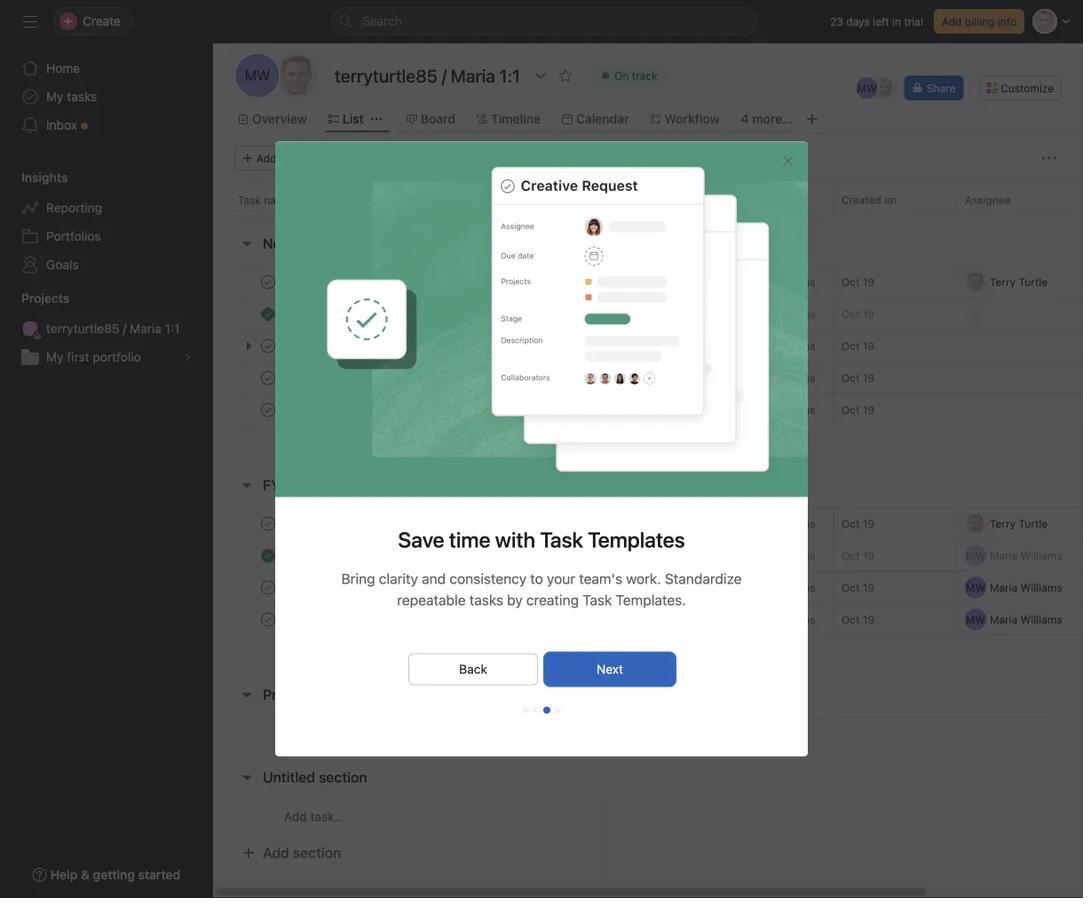 Task type: describe. For each thing, give the bounding box(es) containing it.
search button
[[332, 7, 759, 36]]

19 for creator for do you have any project updates? cell
[[863, 372, 875, 384]]

days
[[847, 15, 870, 28]]

standardize
[[665, 570, 742, 587]]

oct for creator for remember to add discussion topics for the next meeting cell for mw
[[842, 614, 860, 626]]

workflow link
[[651, 109, 720, 129]]

maria williams button for topic type field for remember to add discussion topics for the next meeting cell corresponding to tt
[[719, 513, 827, 534]]

creator for remember to add discussion topics for the next meeting cell for mw
[[711, 603, 835, 636]]

maria inside creator for if not already scheduled, set up a recurring 1:1 meeting in your calendar cell
[[744, 550, 771, 562]]

add section
[[263, 845, 342, 861]]

1 cell from the top
[[1081, 330, 1084, 363]]

new milestone cell
[[213, 298, 606, 331]]

section for add section
[[293, 845, 342, 861]]

tasks inside 'global' element
[[67, 89, 97, 104]]

inbox link
[[11, 111, 203, 139]]

completed checkbox for if not already scheduled, set up a recurring 1:1 meeting in your calendar text box
[[258, 545, 279, 566]]

completed milestone image
[[261, 307, 275, 321]]

task… for 2nd add task… button
[[311, 809, 345, 824]]

my first portfolio
[[46, 350, 141, 364]]

next button
[[546, 653, 675, 685]]

creator for if not already scheduled, set up a recurring 1:1 meeting in your calendar cell
[[711, 539, 835, 572]]

collapse task list for this section image for next meeting
[[240, 236, 254, 251]]

is there anything we should be doing differently? cell
[[213, 394, 606, 426]]

search
[[363, 14, 402, 28]]

oct 19 for creator for learn more about how to run effective 1:1s cell
[[842, 582, 875, 594]]

23
[[831, 15, 844, 28]]

next meeting
[[263, 235, 351, 252]]

row containing task name
[[213, 183, 1084, 216]]

creator for new milestone cell
[[711, 298, 835, 331]]

19 for creator for learn more about how to run effective 1:1s cell
[[863, 582, 875, 594]]

reporting
[[46, 200, 102, 215]]

oct for creator for star this project cell
[[842, 276, 860, 288]]

insights button
[[0, 169, 68, 187]]

add inside add billing info button
[[943, 15, 963, 28]]

turtle for next meeting
[[1020, 276, 1049, 288]]

previous topics button
[[263, 679, 364, 711]]

add task… button inside header next meeting tree grid
[[284, 433, 345, 452]]

task
[[280, 152, 301, 164]]

add up the add section button
[[284, 809, 307, 824]]

board link
[[407, 109, 456, 129]]

untitled section
[[263, 769, 368, 786]]

New milestone text field
[[280, 305, 377, 323]]

topic type field for remember to add discussion topics for the next meeting cell for mw
[[605, 603, 712, 636]]

oct for creator for new milestone cell
[[842, 308, 860, 320]]

mw inside creator for new milestone cell
[[720, 308, 739, 320]]

5 19 from the top
[[863, 518, 875, 530]]

oct for creator for learn more about how to run effective 1:1s cell
[[842, 582, 860, 594]]

23 days left in trial
[[831, 15, 924, 28]]

tasks inside bring clarity and consistency to your team's work. standardize repeatable tasks by creating task templates.
[[470, 592, 504, 609]]

maria williams inside creator for new milestone cell
[[744, 308, 816, 320]]

task
[[238, 194, 261, 206]]

home
[[46, 61, 80, 76]]

timeline
[[491, 112, 541, 126]]

creator for remember to add discussion topics for the next meeting cell for tt
[[711, 507, 835, 540]]

your
[[547, 570, 576, 587]]

oct for creator for is there anything we should be doing differently? cell
[[842, 404, 860, 416]]

mw inside creator for star this project cell
[[720, 276, 739, 288]]

previous
[[263, 686, 320, 703]]

maria williams inside creator for is there anything we should be doing differently? cell
[[744, 404, 816, 416]]

projects
[[21, 291, 70, 306]]

portfolios link
[[11, 222, 203, 251]]

and
[[422, 570, 446, 587]]

4 completed checkbox from the top
[[258, 609, 279, 630]]

share button
[[905, 76, 964, 100]]

maria williams inside creator for do you have any project updates? cell
[[744, 372, 816, 384]]

next meeting button
[[263, 227, 351, 259]]

meeting
[[297, 235, 351, 252]]

add billing info
[[943, 15, 1017, 28]]

williams inside creator for learn more about how to run effective 1:1s cell
[[774, 582, 816, 594]]

maria inside creator for learn more about how to run effective 1:1s cell
[[744, 582, 771, 594]]

insights
[[21, 170, 68, 185]]

calendar link
[[562, 109, 629, 129]]

trial
[[905, 15, 924, 28]]

completed checkbox for tt
[[258, 513, 279, 534]]

type
[[643, 194, 668, 206]]

maria inside creator for new milestone cell
[[744, 308, 771, 320]]

created on
[[842, 194, 898, 206]]

completed image for fyis
[[258, 513, 279, 534]]

turtle for fyis
[[1020, 518, 1049, 530]]

learn more about how to run effective 1:1s cell
[[213, 571, 606, 604]]

overview link
[[238, 109, 307, 129]]

completed image for is there anything we should be doing differently? text box
[[258, 399, 279, 421]]

time
[[449, 527, 491, 552]]

maria inside projects 'element'
[[130, 321, 162, 336]]

/
[[123, 321, 126, 336]]

list
[[343, 112, 364, 126]]

completed checkbox for mw
[[258, 577, 279, 598]]

hide sidebar image
[[23, 14, 37, 28]]

oct 19 for creator for do you have any project updates? cell
[[842, 372, 875, 384]]

williams inside creator for star this project cell
[[774, 276, 816, 288]]

Star this project text field
[[280, 273, 380, 291]]

close this dialog image
[[782, 154, 796, 168]]

oct 19 for creator for is there anything we should be doing differently? cell
[[842, 404, 875, 416]]

mw inside creator for is there anything we should be doing differently? cell
[[720, 404, 739, 416]]

topic type field for learn more about how to run effective 1:1s cell
[[605, 571, 712, 604]]

5 oct 19 from the top
[[842, 518, 875, 530]]

timeline link
[[477, 109, 541, 129]]

share
[[927, 82, 956, 94]]

completed checkbox for the star this project text box on the top of the page
[[258, 271, 279, 293]]

created for created on
[[842, 194, 882, 206]]

projects button
[[0, 290, 70, 307]]

billing
[[966, 15, 996, 28]]

add to starred image
[[559, 68, 573, 83]]

maria inside creator for do you have any project updates? cell
[[744, 372, 771, 384]]

4 completed image from the top
[[258, 609, 279, 630]]

maria inside creator for star this project cell
[[744, 276, 771, 288]]

list link
[[329, 109, 364, 129]]

topic type field for do you have any project updates? cell
[[605, 362, 712, 394]]

topic type field for if not already scheduled, set up a recurring 1:1 meeting in your calendar cell
[[605, 539, 712, 572]]

reporting link
[[11, 194, 203, 222]]

info
[[999, 15, 1017, 28]]

untitled section button
[[263, 761, 368, 793]]

calendar
[[577, 112, 629, 126]]

creator for learn more about how to run effective 1:1s cell
[[711, 571, 835, 604]]

terryturtle85 / maria 1:1
[[46, 321, 180, 336]]

bring clarity and consistency to your team's work. standardize repeatable tasks by creating task templates.
[[342, 570, 742, 609]]

terry for next meeting
[[991, 276, 1017, 288]]

assignee
[[966, 194, 1011, 206]]

created for created by
[[719, 194, 759, 206]]

home link
[[11, 54, 203, 83]]

terryturtle85
[[46, 321, 119, 336]]

board
[[421, 112, 456, 126]]

topic type field for star this project cell
[[605, 266, 712, 299]]

cell for turtle
[[1081, 507, 1084, 540]]



Task type: vqa. For each thing, say whether or not it's contained in the screenshot.
creator for Star this project cell
yes



Task type: locate. For each thing, give the bounding box(es) containing it.
1 completed checkbox from the top
[[258, 399, 279, 421]]

terry inside header next meeting tree grid
[[991, 276, 1017, 288]]

1 vertical spatial completed image
[[258, 513, 279, 534]]

inbox
[[46, 118, 77, 132]]

remember to add discussion topics for the next meeting text field up if not already scheduled, set up a recurring 1:1 meeting in your calendar text box
[[280, 515, 541, 533]]

mw inside creator for learn more about how to run effective 1:1s cell
[[720, 582, 739, 594]]

1 add task… button from the top
[[284, 433, 345, 452]]

completed image up fyis button
[[258, 399, 279, 421]]

turtle inside header fyis tree grid
[[1020, 518, 1049, 530]]

do you have any project updates? cell
[[213, 362, 606, 394]]

1 oct 19 from the top
[[842, 276, 875, 288]]

maria williams inside creator for if not already scheduled, set up a recurring 1:1 meeting in your calendar cell
[[744, 550, 816, 562]]

if not already scheduled, set up a recurring 1:1 meeting in your calendar cell
[[213, 539, 606, 572]]

collapse task list for this section image left previous
[[240, 688, 254, 702]]

4 19 from the top
[[863, 404, 875, 416]]

untitled
[[263, 769, 315, 786]]

portfolios
[[46, 229, 101, 243]]

workflow
[[665, 112, 720, 126]]

maria williams button up creator for if not already scheduled, set up a recurring 1:1 meeting in your calendar cell
[[719, 513, 827, 534]]

Is there anything we should be doing differently? text field
[[280, 401, 541, 419]]

0 vertical spatial terry turtle
[[991, 276, 1049, 288]]

3 completed image from the top
[[258, 577, 279, 598]]

1 my from the top
[[46, 89, 64, 104]]

1 vertical spatial section
[[293, 845, 342, 861]]

0 vertical spatial creator for remember to add discussion topics for the next meeting cell
[[711, 507, 835, 540]]

1 vertical spatial terry turtle
[[991, 518, 1049, 530]]

2 completed checkbox from the top
[[258, 513, 279, 534]]

1 terry turtle from the top
[[991, 276, 1049, 288]]

my
[[46, 89, 64, 104], [46, 350, 64, 364]]

2 vertical spatial completed checkbox
[[258, 577, 279, 598]]

2 add task… row from the top
[[213, 800, 1084, 833]]

0 vertical spatial add task…
[[284, 435, 345, 450]]

creator for remember to add discussion topics for the next meeting cell up creator for learn more about how to run effective 1:1s cell
[[711, 507, 835, 540]]

task… down untitled section
[[311, 809, 345, 824]]

my inside my first portfolio link
[[46, 350, 64, 364]]

2 vertical spatial completed image
[[258, 577, 279, 598]]

topic type field for remember to add discussion topics for the next meeting cell for tt
[[605, 507, 712, 540]]

add task… up fyis button
[[284, 435, 345, 450]]

1 vertical spatial cell
[[1081, 507, 1084, 540]]

star this project cell
[[213, 266, 606, 299]]

1 maria williams button from the top
[[719, 513, 827, 534]]

maria inside creator for is there anything we should be doing differently? cell
[[744, 404, 771, 416]]

0 vertical spatial completed checkbox
[[258, 399, 279, 421]]

maria williams button down creator for learn more about how to run effective 1:1s cell
[[719, 609, 827, 630]]

oct for creator for do you have any project updates? cell
[[842, 372, 860, 384]]

4 collapse task list for this section image from the top
[[240, 770, 254, 785]]

back button
[[409, 653, 538, 685]]

oct for tt creator for remember to add discussion topics for the next meeting cell
[[842, 518, 860, 530]]

1 collapse task list for this section image from the top
[[240, 236, 254, 251]]

name
[[264, 194, 292, 206]]

by inside bring clarity and consistency to your team's work. standardize repeatable tasks by creating task templates.
[[507, 592, 523, 609]]

section right untitled
[[319, 769, 368, 786]]

2 collapse task list for this section image from the top
[[240, 478, 254, 492]]

completed image inside "if not already scheduled, set up a recurring 1:1 meeting in your calendar" cell
[[258, 545, 279, 566]]

oct 19 for creator for if not already scheduled, set up a recurring 1:1 meeting in your calendar cell
[[842, 550, 875, 562]]

completed image inside learn more about how to run effective 1:1s cell
[[258, 577, 279, 598]]

maria williams button for topic type field for remember to add discussion topics for the next meeting cell corresponding to mw
[[719, 609, 827, 630]]

creator for remember to add discussion topics for the next meeting cell down creator for if not already scheduled, set up a recurring 1:1 meeting in your calendar cell
[[711, 603, 835, 636]]

completed image
[[258, 271, 279, 293], [258, 513, 279, 534], [258, 577, 279, 598]]

next down name
[[263, 235, 294, 252]]

completed checkbox inside "if not already scheduled, set up a recurring 1:1 meeting in your calendar" cell
[[258, 545, 279, 566]]

save
[[398, 527, 445, 552]]

terry turtle inside header next meeting tree grid
[[991, 276, 1049, 288]]

creator for do you have any project updates? cell
[[711, 362, 835, 394]]

If not already scheduled, set up a recurring 1:1 meeting in your calendar text field
[[280, 547, 541, 565]]

0 vertical spatial task…
[[311, 435, 345, 450]]

completed checkbox inside is there anything we should be doing differently? cell
[[258, 399, 279, 421]]

with
[[496, 527, 536, 552]]

1 horizontal spatial created
[[842, 194, 882, 206]]

consistency
[[450, 570, 527, 587]]

add task… inside header next meeting tree grid
[[284, 435, 345, 450]]

5 oct from the top
[[842, 518, 860, 530]]

add task… button up add section
[[284, 807, 345, 827]]

collapse task list for this section image for previous topics
[[240, 688, 254, 702]]

2 created from the left
[[842, 194, 882, 206]]

tasks
[[67, 89, 97, 104], [470, 592, 504, 609]]

oct
[[842, 276, 860, 288], [842, 308, 860, 320], [842, 372, 860, 384], [842, 404, 860, 416], [842, 518, 860, 530], [842, 550, 860, 562], [842, 582, 860, 594], [842, 614, 860, 626]]

remember to add discussion topics for the next meeting cell down learn more about how to run effective 1:1s text field
[[213, 603, 606, 636]]

terry turtle
[[991, 276, 1049, 288], [991, 518, 1049, 530]]

add task…
[[284, 435, 345, 450], [284, 809, 345, 824]]

left
[[873, 15, 890, 28]]

tt
[[288, 67, 305, 84], [879, 82, 892, 94], [970, 276, 983, 288], [970, 518, 983, 530]]

2 turtle from the top
[[1020, 518, 1049, 530]]

0 vertical spatial my
[[46, 89, 64, 104]]

0 vertical spatial turtle
[[1020, 276, 1049, 288]]

0 vertical spatial maria williams button
[[719, 513, 827, 534]]

remember to add discussion topics for the next meeting text field for mw
[[280, 611, 541, 629]]

on
[[885, 194, 898, 206]]

1 created from the left
[[719, 194, 759, 206]]

3 completed image from the top
[[258, 545, 279, 566]]

topic type field for new milestone cell
[[605, 298, 712, 331]]

completed image up previous
[[258, 609, 279, 630]]

add task… up add section
[[284, 809, 345, 824]]

turtle
[[1020, 276, 1049, 288], [1020, 518, 1049, 530]]

2 completed image from the top
[[258, 399, 279, 421]]

my tasks link
[[11, 83, 203, 111]]

task…
[[311, 435, 345, 450], [311, 809, 345, 824]]

williams inside creator for is there anything we should be doing differently? cell
[[774, 404, 816, 416]]

previous topics
[[263, 686, 364, 703]]

completed image down 'completed milestone' option at the left of the page
[[258, 367, 279, 389]]

terry inside header fyis tree grid
[[991, 518, 1017, 530]]

section for untitled section
[[319, 769, 368, 786]]

team's
[[579, 570, 623, 587]]

2 completed image from the top
[[258, 513, 279, 534]]

maria williams button inside creator for if not already scheduled, set up a recurring 1:1 meeting in your calendar cell
[[719, 545, 827, 566]]

next
[[263, 235, 294, 252], [597, 662, 624, 677]]

add inside button
[[263, 845, 289, 861]]

topic type field for remember to add discussion topics for the next meeting cell up work.
[[605, 507, 712, 540]]

1 vertical spatial maria williams button
[[719, 545, 827, 566]]

3 completed checkbox from the top
[[258, 577, 279, 598]]

add section button
[[235, 837, 349, 869]]

7 19 from the top
[[863, 582, 875, 594]]

terry turtle for fyis
[[991, 518, 1049, 530]]

1 vertical spatial creator for remember to add discussion topics for the next meeting cell
[[711, 603, 835, 636]]

6 oct 19 from the top
[[842, 550, 875, 562]]

terry turtle inside header fyis tree grid
[[991, 518, 1049, 530]]

add left task
[[257, 152, 277, 164]]

None text field
[[331, 60, 525, 92]]

maria williams button
[[719, 513, 827, 534], [719, 545, 827, 566], [719, 609, 827, 630]]

topics
[[324, 686, 364, 703]]

0 vertical spatial topic type field for remember to add discussion topics for the next meeting cell
[[605, 507, 712, 540]]

header fyis tree grid
[[213, 507, 1084, 668]]

my for my first portfolio
[[46, 350, 64, 364]]

Remember to add discussion topics for the next meeting text field
[[280, 515, 541, 533], [280, 611, 541, 629]]

add task button
[[235, 146, 309, 171]]

add inside header next meeting tree grid
[[284, 435, 307, 450]]

oct for creator for if not already scheduled, set up a recurring 1:1 meeting in your calendar cell
[[842, 550, 860, 562]]

1 vertical spatial next
[[597, 662, 624, 677]]

0 vertical spatial add task… button
[[284, 433, 345, 452]]

2 maria williams button from the top
[[719, 545, 827, 566]]

completed checkbox up previous
[[258, 609, 279, 630]]

terryturtle85 / maria 1:1 link
[[11, 315, 203, 343]]

remember to add discussion topics for the next meeting text field down repeatable
[[280, 611, 541, 629]]

19 for creator for is there anything we should be doing differently? cell
[[863, 404, 875, 416]]

1 vertical spatial add task…
[[284, 809, 345, 824]]

2 add task… from the top
[[284, 809, 345, 824]]

2 completed checkbox from the top
[[258, 367, 279, 389]]

19 for creator for star this project cell
[[863, 276, 875, 288]]

19 for creator for if not already scheduled, set up a recurring 1:1 meeting in your calendar cell
[[863, 550, 875, 562]]

1 completed image from the top
[[258, 367, 279, 389]]

tt inside header fyis tree grid
[[970, 518, 983, 530]]

completed checkbox up 'completed milestone' option at the left of the page
[[258, 271, 279, 293]]

1 turtle from the top
[[1020, 276, 1049, 288]]

completed image for next meeting
[[258, 271, 279, 293]]

tt inside header next meeting tree grid
[[970, 276, 983, 288]]

remember to add discussion topics for the next meeting cell up if not already scheduled, set up a recurring 1:1 meeting in your calendar text box
[[213, 507, 606, 540]]

mw inside creator for do you have any project updates? cell
[[720, 372, 739, 384]]

terry turtle for next meeting
[[991, 276, 1049, 288]]

topic type field for remember to add discussion topics for the next meeting cell down work.
[[605, 603, 712, 636]]

3 oct from the top
[[842, 372, 860, 384]]

task… for add task… button in header next meeting tree grid
[[311, 435, 345, 450]]

first
[[67, 350, 89, 364]]

created left on
[[842, 194, 882, 206]]

Completed checkbox
[[258, 399, 279, 421], [258, 513, 279, 534], [258, 577, 279, 598]]

add up fyis button
[[284, 435, 307, 450]]

my inside my tasks link
[[46, 89, 64, 104]]

1 terry from the top
[[991, 276, 1017, 288]]

task templates.
[[583, 592, 687, 609]]

3 completed checkbox from the top
[[258, 545, 279, 566]]

maria
[[744, 276, 771, 288], [744, 308, 771, 320], [130, 321, 162, 336], [744, 372, 771, 384], [744, 404, 771, 416], [744, 518, 771, 530], [744, 550, 771, 562], [991, 550, 1018, 562], [744, 582, 771, 594], [991, 582, 1018, 594], [744, 614, 771, 626], [991, 614, 1018, 626]]

add left billing
[[943, 15, 963, 28]]

task templates
[[540, 527, 686, 552]]

back
[[459, 662, 488, 677]]

goals link
[[11, 251, 203, 279]]

2 remember to add discussion topics for the next meeting cell from the top
[[213, 603, 606, 636]]

1 horizontal spatial by
[[762, 194, 774, 206]]

2 task… from the top
[[311, 809, 345, 824]]

7 oct from the top
[[842, 582, 860, 594]]

completed image for do you have any project updates? "text box"
[[258, 367, 279, 389]]

add task… button up fyis button
[[284, 433, 345, 452]]

1 vertical spatial add task… row
[[213, 800, 1084, 833]]

remember to add discussion topics for the next meeting cell
[[213, 507, 606, 540], [213, 603, 606, 636]]

Completed milestone checkbox
[[261, 307, 275, 321]]

my first portfolio link
[[11, 343, 203, 371]]

3 cell from the top
[[1081, 603, 1084, 636]]

next for next meeting
[[263, 235, 294, 252]]

Completed checkbox
[[258, 271, 279, 293], [258, 367, 279, 389], [258, 545, 279, 566], [258, 609, 279, 630]]

topic type
[[613, 194, 668, 206]]

0 vertical spatial remember to add discussion topics for the next meeting cell
[[213, 507, 606, 540]]

maria williams button for topic type field for if not already scheduled, set up a recurring 1:1 meeting in your calendar cell
[[719, 545, 827, 566]]

add billing info button
[[935, 9, 1025, 34]]

1:1
[[165, 321, 180, 336]]

clarity
[[379, 570, 418, 587]]

1 vertical spatial terry
[[991, 518, 1017, 530]]

add task… button
[[284, 433, 345, 452], [284, 807, 345, 827]]

collapse task list for this section image left fyis button
[[240, 478, 254, 492]]

collapse task list for this section image left untitled
[[240, 770, 254, 785]]

add down untitled
[[263, 845, 289, 861]]

collapse task list for this section image for untitled section
[[240, 770, 254, 785]]

created by
[[719, 194, 774, 206]]

1 horizontal spatial next
[[597, 662, 624, 677]]

topic type field for remember to add discussion topics for the next meeting cell
[[605, 507, 712, 540], [605, 603, 712, 636]]

by
[[762, 194, 774, 206], [507, 592, 523, 609]]

cell
[[1081, 330, 1084, 363], [1081, 507, 1084, 540], [1081, 603, 1084, 636]]

1 vertical spatial by
[[507, 592, 523, 609]]

2 vertical spatial cell
[[1081, 603, 1084, 636]]

by up creator for star this project cell
[[762, 194, 774, 206]]

in
[[893, 15, 902, 28]]

portfolio
[[93, 350, 141, 364]]

completed image inside the 'star this project' cell
[[258, 271, 279, 293]]

maria williams
[[744, 276, 816, 288], [744, 308, 816, 320], [744, 372, 816, 384], [744, 404, 816, 416], [744, 518, 816, 530], [744, 550, 816, 562], [991, 550, 1063, 562], [744, 582, 816, 594], [991, 582, 1063, 594], [744, 614, 816, 626], [991, 614, 1063, 626]]

0 horizontal spatial next
[[263, 235, 294, 252]]

Do you have any project updates? text field
[[280, 369, 483, 387]]

1 remember to add discussion topics for the next meeting text field from the top
[[280, 515, 541, 533]]

0 vertical spatial terry
[[991, 276, 1017, 288]]

completed checkbox inside the 'star this project' cell
[[258, 271, 279, 293]]

1 vertical spatial remember to add discussion topics for the next meeting cell
[[213, 603, 606, 636]]

projects element
[[0, 283, 213, 375]]

search list box
[[332, 7, 759, 36]]

remember to add discussion topics for the next meeting text field for tt
[[280, 515, 541, 533]]

2 my from the top
[[46, 350, 64, 364]]

3 oct 19 from the top
[[842, 372, 875, 384]]

1 vertical spatial my
[[46, 350, 64, 364]]

4 oct 19 from the top
[[842, 404, 875, 416]]

1 horizontal spatial tasks
[[470, 592, 504, 609]]

repeatable
[[397, 592, 466, 609]]

turtle inside header next meeting tree grid
[[1020, 276, 1049, 288]]

created right 'type'
[[719, 194, 759, 206]]

creator for remember to add discussion topics for the next meeting cell
[[711, 507, 835, 540], [711, 603, 835, 636]]

0 vertical spatial completed image
[[258, 271, 279, 293]]

tasks down the home
[[67, 89, 97, 104]]

1 creator for remember to add discussion topics for the next meeting cell from the top
[[711, 507, 835, 540]]

0 vertical spatial tasks
[[67, 89, 97, 104]]

add task… for add task… button in header next meeting tree grid
[[284, 435, 345, 450]]

remember to add discussion topics for the next meeting cell for mw
[[213, 603, 606, 636]]

global element
[[0, 44, 213, 150]]

1 vertical spatial task…
[[311, 809, 345, 824]]

by down consistency on the left of page
[[507, 592, 523, 609]]

williams inside creator for do you have any project updates? cell
[[774, 372, 816, 384]]

completed checkbox down fyis button
[[258, 545, 279, 566]]

0 horizontal spatial by
[[507, 592, 523, 609]]

maria williams button up creator for learn more about how to run effective 1:1s cell
[[719, 545, 827, 566]]

3 19 from the top
[[863, 372, 875, 384]]

0 vertical spatial cell
[[1081, 330, 1084, 363]]

oct 19 for creator for star this project cell
[[842, 276, 875, 288]]

0 vertical spatial add task… row
[[213, 426, 1084, 458]]

completed checkbox for do you have any project updates? "text box"
[[258, 367, 279, 389]]

goals
[[46, 257, 79, 272]]

2 oct 19 from the top
[[842, 308, 875, 320]]

1 vertical spatial topic type field for remember to add discussion topics for the next meeting cell
[[605, 603, 712, 636]]

1 add task… row from the top
[[213, 426, 1084, 458]]

section down untitled section
[[293, 845, 342, 861]]

cell for williams
[[1081, 603, 1084, 636]]

2 add task… button from the top
[[284, 807, 345, 827]]

6 19 from the top
[[863, 550, 875, 562]]

1 vertical spatial tasks
[[470, 592, 504, 609]]

2 remember to add discussion topics for the next meeting text field from the top
[[280, 611, 541, 629]]

1 19 from the top
[[863, 276, 875, 288]]

collapse task list for this section image down 'task'
[[240, 236, 254, 251]]

0 horizontal spatial tasks
[[67, 89, 97, 104]]

8 oct 19 from the top
[[842, 614, 875, 626]]

1 task… from the top
[[311, 435, 345, 450]]

topic
[[613, 194, 640, 206]]

work.
[[627, 570, 662, 587]]

williams
[[774, 276, 816, 288], [774, 308, 816, 320], [774, 372, 816, 384], [774, 404, 816, 416], [774, 518, 816, 530], [774, 550, 816, 562], [1021, 550, 1063, 562], [774, 582, 816, 594], [1021, 582, 1063, 594], [774, 614, 816, 626], [1021, 614, 1063, 626]]

0 vertical spatial remember to add discussion topics for the next meeting text field
[[280, 515, 541, 533]]

0 vertical spatial by
[[762, 194, 774, 206]]

completed image down fyis button
[[258, 545, 279, 566]]

terry for fyis
[[991, 518, 1017, 530]]

add inside add task "button"
[[257, 152, 277, 164]]

creator for star this project cell
[[711, 266, 835, 299]]

next down task templates.
[[597, 662, 624, 677]]

creating
[[527, 592, 579, 609]]

row
[[213, 183, 1084, 216], [235, 215, 1084, 217], [213, 266, 1084, 299], [213, 298, 1084, 331], [213, 362, 1084, 394], [213, 394, 1084, 426], [213, 507, 1084, 540], [213, 539, 1084, 572], [213, 571, 1084, 604], [213, 603, 1084, 636], [213, 635, 1084, 668], [213, 717, 1084, 751]]

1 vertical spatial add task… button
[[284, 807, 345, 827]]

to
[[531, 570, 544, 587]]

3 collapse task list for this section image from the top
[[240, 688, 254, 702]]

created
[[719, 194, 759, 206], [842, 194, 882, 206]]

1 completed checkbox from the top
[[258, 271, 279, 293]]

completed checkbox down 'completed milestone' option at the left of the page
[[258, 367, 279, 389]]

fyis button
[[263, 469, 291, 501]]

completed image for if not already scheduled, set up a recurring 1:1 meeting in your calendar text box
[[258, 545, 279, 566]]

1 oct from the top
[[842, 276, 860, 288]]

header next meeting tree grid
[[213, 266, 1084, 458]]

remember to add discussion topics for the next meeting cell for tt
[[213, 507, 606, 540]]

maria williams inside creator for star this project cell
[[744, 276, 816, 288]]

4 oct from the top
[[842, 404, 860, 416]]

task… down do you have any project updates? "text box"
[[311, 435, 345, 450]]

collapse task list for this section image for fyis
[[240, 478, 254, 492]]

my for my tasks
[[46, 89, 64, 104]]

2 topic type field for remember to add discussion topics for the next meeting cell from the top
[[605, 603, 712, 636]]

add task… row
[[213, 426, 1084, 458], [213, 800, 1084, 833]]

overview
[[252, 112, 307, 126]]

oct 19
[[842, 276, 875, 288], [842, 308, 875, 320], [842, 372, 875, 384], [842, 404, 875, 416], [842, 518, 875, 530], [842, 550, 875, 562], [842, 582, 875, 594], [842, 614, 875, 626]]

topic type field for is there anything we should be doing differently? cell
[[605, 394, 712, 426]]

completed image inside do you have any project updates? cell
[[258, 367, 279, 389]]

0 vertical spatial section
[[319, 769, 368, 786]]

maria williams inside creator for learn more about how to run effective 1:1s cell
[[744, 582, 816, 594]]

Learn more about how to run effective 1:1s text field
[[280, 579, 532, 597]]

completed checkbox inside learn more about how to run effective 1:1s cell
[[258, 577, 279, 598]]

3 maria williams button from the top
[[719, 609, 827, 630]]

2 terry from the top
[[991, 518, 1017, 530]]

1 remember to add discussion topics for the next meeting cell from the top
[[213, 507, 606, 540]]

8 oct from the top
[[842, 614, 860, 626]]

1 add task… from the top
[[284, 435, 345, 450]]

fyis
[[263, 477, 291, 494]]

next for next
[[597, 662, 624, 677]]

2 creator for remember to add discussion topics for the next meeting cell from the top
[[711, 603, 835, 636]]

save time with task templates
[[398, 527, 686, 552]]

williams inside creator for if not already scheduled, set up a recurring 1:1 meeting in your calendar cell
[[774, 550, 816, 562]]

task… inside header next meeting tree grid
[[311, 435, 345, 450]]

2 oct from the top
[[842, 308, 860, 320]]

mw
[[245, 67, 270, 84], [858, 82, 878, 94], [720, 276, 739, 288], [720, 308, 739, 320], [720, 372, 739, 384], [720, 404, 739, 416], [967, 550, 986, 562], [720, 582, 739, 594], [967, 582, 986, 594], [967, 614, 986, 626]]

my tasks
[[46, 89, 97, 104]]

my up inbox
[[46, 89, 64, 104]]

7 oct 19 from the top
[[842, 582, 875, 594]]

creator for is there anything we should be doing differently? cell
[[711, 394, 835, 426]]

2 terry turtle from the top
[[991, 518, 1049, 530]]

add task
[[257, 152, 301, 164]]

6 oct from the top
[[842, 550, 860, 562]]

1 completed image from the top
[[258, 271, 279, 293]]

tasks down consistency on the left of page
[[470, 592, 504, 609]]

insights element
[[0, 162, 213, 283]]

bring
[[342, 570, 375, 587]]

terry
[[991, 276, 1017, 288], [991, 518, 1017, 530]]

by inside row
[[762, 194, 774, 206]]

task name
[[238, 194, 292, 206]]

2 cell from the top
[[1081, 507, 1084, 540]]

2 vertical spatial maria williams button
[[719, 609, 827, 630]]

williams inside creator for new milestone cell
[[774, 308, 816, 320]]

oct 19 for creator for new milestone cell
[[842, 308, 875, 320]]

0 horizontal spatial created
[[719, 194, 759, 206]]

completed image inside is there anything we should be doing differently? cell
[[258, 399, 279, 421]]

1 vertical spatial completed checkbox
[[258, 513, 279, 534]]

collapse task list for this section image
[[240, 236, 254, 251], [240, 478, 254, 492], [240, 688, 254, 702], [240, 770, 254, 785]]

add task… for 2nd add task… button
[[284, 809, 345, 824]]

1 vertical spatial turtle
[[1020, 518, 1049, 530]]

19 for creator for new milestone cell
[[863, 308, 875, 320]]

1 vertical spatial remember to add discussion topics for the next meeting text field
[[280, 611, 541, 629]]

completed checkbox inside do you have any project updates? cell
[[258, 367, 279, 389]]

2 19 from the top
[[863, 308, 875, 320]]

1 topic type field for remember to add discussion topics for the next meeting cell from the top
[[605, 507, 712, 540]]

0 vertical spatial next
[[263, 235, 294, 252]]

8 19 from the top
[[863, 614, 875, 626]]

completed image
[[258, 367, 279, 389], [258, 399, 279, 421], [258, 545, 279, 566], [258, 609, 279, 630]]

my left "first"
[[46, 350, 64, 364]]

section
[[319, 769, 368, 786], [293, 845, 342, 861]]



